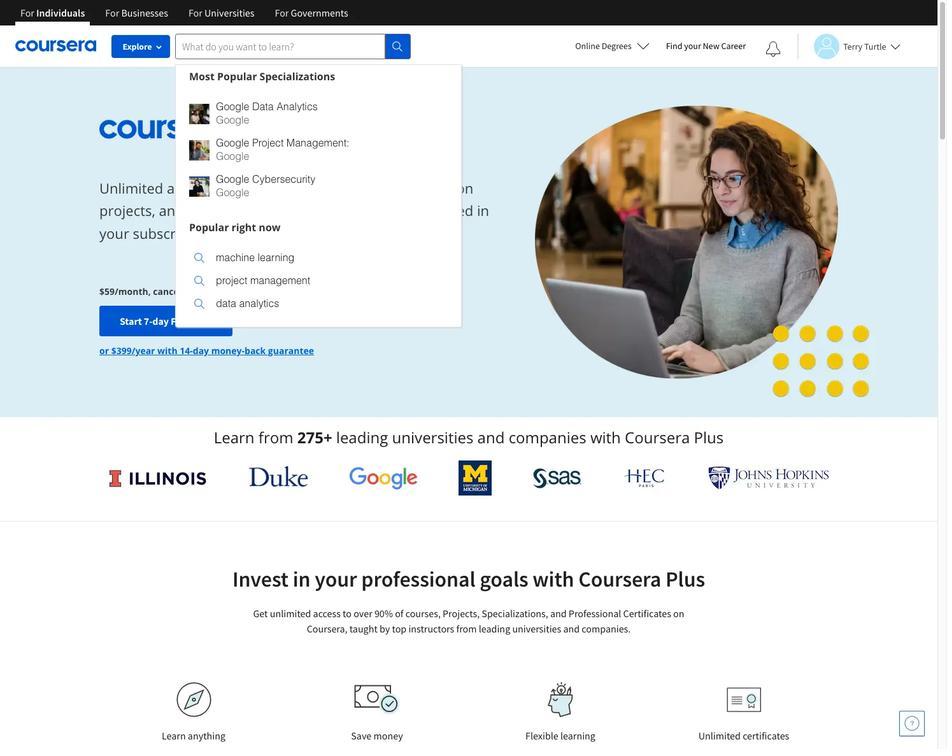 Task type: describe. For each thing, give the bounding box(es) containing it.
businesses
[[121, 6, 168, 19]]

none search field containing most popular specializations
[[175, 33, 462, 327]]

johns hopkins university image
[[709, 467, 830, 490]]

terry turtle
[[844, 40, 887, 52]]

certificates
[[743, 730, 790, 743]]

for for individuals
[[20, 6, 34, 19]]

flexible learning
[[526, 730, 596, 743]]

0 horizontal spatial leading
[[336, 427, 388, 448]]

universities
[[205, 6, 255, 19]]

popular right now
[[189, 220, 281, 234]]

get
[[253, 607, 268, 620]]

by
[[380, 623, 390, 635]]

and up university of michigan image
[[478, 427, 505, 448]]

0 horizontal spatial with
[[157, 345, 178, 357]]

for for universities
[[189, 6, 203, 19]]

duke university image
[[249, 467, 308, 487]]

autocomplete results list box
[[175, 64, 462, 327]]

for universities
[[189, 6, 255, 19]]

governments
[[291, 6, 348, 19]]

learn anything image
[[176, 683, 211, 718]]

class
[[319, 179, 350, 198]]

certificates
[[624, 607, 672, 620]]

on inside unlimited access to 7,000+ world-class courses, hands-on projects, and job-ready certificate programs—all included in your subscription
[[457, 179, 474, 198]]

save
[[351, 730, 372, 743]]

terry turtle button
[[798, 33, 901, 59]]

university of michigan image
[[459, 461, 492, 496]]

2 google from the top
[[216, 114, 250, 126]]

specializations
[[260, 69, 335, 83]]

7,000+
[[230, 179, 274, 198]]

1 horizontal spatial day
[[193, 345, 209, 357]]

anytime
[[184, 286, 221, 298]]

now
[[259, 220, 281, 234]]

1 vertical spatial coursera
[[579, 566, 662, 593]]

data
[[252, 101, 274, 112]]

14-
[[180, 345, 193, 357]]

4 google from the top
[[216, 151, 250, 162]]

over
[[354, 607, 373, 620]]

$399
[[111, 345, 132, 357]]

data analytics
[[216, 298, 279, 309]]

instructors
[[409, 623, 455, 635]]

goals
[[480, 566, 529, 593]]

5 google from the top
[[216, 174, 250, 185]]

1 vertical spatial plus
[[666, 566, 706, 593]]

in inside unlimited access to 7,000+ world-class courses, hands-on projects, and job-ready certificate programs—all included in your subscription
[[477, 201, 490, 220]]

certificate
[[253, 201, 318, 220]]

professional
[[362, 566, 476, 593]]

on inside 'get unlimited access to over 90% of courses, projects, specializations, and professional certificates on coursera, taught by top instructors from leading universities and companies.'
[[674, 607, 685, 620]]

analytics
[[239, 298, 279, 309]]

unlimited for unlimited access to 7,000+ world-class courses, hands-on projects, and job-ready certificate programs—all included in your subscription
[[99, 179, 163, 198]]

project
[[252, 137, 284, 149]]

start
[[120, 315, 142, 328]]

1 vertical spatial popular
[[189, 220, 229, 234]]

analytics
[[277, 101, 318, 112]]

companies
[[509, 427, 587, 448]]

projects,
[[443, 607, 480, 620]]

specializations,
[[482, 607, 549, 620]]

learn for learn from 275+ leading universities and companies with coursera plus
[[214, 427, 255, 448]]

your inside find your new career 'link'
[[685, 40, 702, 52]]

$59
[[99, 286, 115, 298]]

career
[[722, 40, 746, 52]]

learn from 275+ leading universities and companies with coursera plus
[[214, 427, 724, 448]]

for governments
[[275, 6, 348, 19]]

or
[[99, 345, 109, 357]]

coursera,
[[307, 623, 348, 635]]

turtle
[[865, 40, 887, 52]]

subscription
[[133, 223, 214, 243]]

online
[[576, 40, 600, 52]]

job-
[[188, 201, 213, 220]]

unlimited certificates
[[699, 730, 790, 743]]

programs—all
[[321, 201, 414, 220]]

guarantee
[[268, 345, 314, 357]]

explore
[[123, 41, 152, 52]]

back
[[245, 345, 266, 357]]

to inside unlimited access to 7,000+ world-class courses, hands-on projects, and job-ready certificate programs—all included in your subscription
[[213, 179, 226, 198]]

your inside unlimited access to 7,000+ world-class courses, hands-on projects, and job-ready certificate programs—all included in your subscription
[[99, 223, 129, 243]]

professional
[[569, 607, 622, 620]]

and inside unlimited access to 7,000+ world-class courses, hands-on projects, and job-ready certificate programs—all included in your subscription
[[159, 201, 184, 220]]

2 horizontal spatial with
[[591, 427, 621, 448]]

275+
[[298, 427, 332, 448]]

1 vertical spatial in
[[293, 566, 311, 593]]

cybersecurity
[[252, 174, 316, 185]]

suggestion image image up "anytime"
[[194, 253, 205, 263]]

suggestion image image down "anytime"
[[194, 299, 205, 309]]

online degrees
[[576, 40, 632, 52]]

google data analytics google
[[216, 101, 318, 126]]

companies.
[[582, 623, 631, 635]]

suggestion image image down coursera plus image
[[189, 140, 210, 160]]

/month,
[[115, 286, 151, 298]]

6 google from the top
[[216, 187, 250, 199]]

university of illinois at urbana-champaign image
[[108, 468, 208, 489]]

world-
[[277, 179, 319, 198]]

0 vertical spatial coursera
[[625, 427, 690, 448]]

taught
[[350, 623, 378, 635]]

management:
[[287, 137, 350, 149]]

1 google from the top
[[216, 101, 250, 112]]

most
[[189, 69, 215, 83]]

coursera image
[[15, 36, 96, 56]]

google project management: google
[[216, 137, 350, 162]]

explore button
[[112, 35, 170, 58]]

2 vertical spatial your
[[315, 566, 357, 593]]

find your new career
[[666, 40, 746, 52]]

/year
[[132, 345, 155, 357]]

day inside button
[[153, 315, 169, 328]]

help center image
[[905, 716, 920, 732]]

invest in your professional goals with coursera plus
[[233, 566, 706, 593]]

individuals
[[36, 6, 85, 19]]



Task type: locate. For each thing, give the bounding box(es) containing it.
degrees
[[602, 40, 632, 52]]

0 horizontal spatial access
[[167, 179, 209, 198]]

1 vertical spatial learn
[[162, 730, 186, 743]]

90%
[[375, 607, 393, 620]]

from
[[259, 427, 294, 448], [457, 623, 477, 635]]

access inside unlimited access to 7,000+ world-class courses, hands-on projects, and job-ready certificate programs—all included in your subscription
[[167, 179, 209, 198]]

popular down job-
[[189, 220, 229, 234]]

flexible learning image
[[539, 683, 583, 718]]

for businesses
[[105, 6, 168, 19]]

for left 'businesses'
[[105, 6, 119, 19]]

list box
[[176, 88, 461, 216], [176, 239, 461, 327]]

your
[[685, 40, 702, 52], [99, 223, 129, 243], [315, 566, 357, 593]]

right
[[232, 220, 256, 234]]

0 horizontal spatial your
[[99, 223, 129, 243]]

coursera
[[625, 427, 690, 448], [579, 566, 662, 593]]

courses,
[[354, 179, 408, 198], [406, 607, 441, 620]]

google image
[[349, 467, 418, 490]]

1 vertical spatial from
[[457, 623, 477, 635]]

list box containing machine learning
[[176, 239, 461, 327]]

1 horizontal spatial your
[[315, 566, 357, 593]]

project
[[216, 275, 248, 286]]

access up coursera, at the bottom
[[313, 607, 341, 620]]

for for businesses
[[105, 6, 119, 19]]

popular
[[217, 69, 257, 83], [189, 220, 229, 234]]

universities inside 'get unlimited access to over 90% of courses, projects, specializations, and professional certificates on coursera, taught by top instructors from leading universities and companies.'
[[513, 623, 562, 635]]

day left free
[[153, 315, 169, 328]]

2 for from the left
[[105, 6, 119, 19]]

0 horizontal spatial from
[[259, 427, 294, 448]]

hands-
[[412, 179, 457, 198]]

0 horizontal spatial universities
[[392, 427, 474, 448]]

to left over
[[343, 607, 352, 620]]

0 vertical spatial courses,
[[354, 179, 408, 198]]

for
[[20, 6, 34, 19], [105, 6, 119, 19], [189, 6, 203, 19], [275, 6, 289, 19]]

3 for from the left
[[189, 6, 203, 19]]

or $399 /year with 14-day money-back guarantee
[[99, 345, 314, 357]]

3 google from the top
[[216, 137, 250, 149]]

most popular specializations
[[189, 69, 335, 83]]

leading down specializations,
[[479, 623, 511, 635]]

1 for from the left
[[20, 6, 34, 19]]

universities
[[392, 427, 474, 448], [513, 623, 562, 635]]

suggestion image image
[[189, 104, 210, 124], [189, 140, 210, 160], [189, 176, 210, 197], [194, 253, 205, 263], [194, 276, 205, 286], [194, 299, 205, 309]]

show notifications image
[[766, 41, 781, 57]]

courses, up instructors
[[406, 607, 441, 620]]

4 for from the left
[[275, 6, 289, 19]]

0 vertical spatial day
[[153, 315, 169, 328]]

with left 14- at top left
[[157, 345, 178, 357]]

project management
[[216, 275, 311, 286]]

1 horizontal spatial learning
[[561, 730, 596, 743]]

in right included
[[477, 201, 490, 220]]

0 horizontal spatial day
[[153, 315, 169, 328]]

day left money-
[[193, 345, 209, 357]]

learn left anything
[[162, 730, 186, 743]]

2 vertical spatial with
[[533, 566, 575, 593]]

suggestion image image down 'most'
[[189, 104, 210, 124]]

save money
[[351, 730, 403, 743]]

from left 275+
[[259, 427, 294, 448]]

unlimited for unlimited certificates
[[699, 730, 741, 743]]

and left professional
[[551, 607, 567, 620]]

7-
[[144, 315, 153, 328]]

hec paris image
[[623, 465, 668, 491]]

0 vertical spatial universities
[[392, 427, 474, 448]]

and up subscription
[[159, 201, 184, 220]]

with right goals
[[533, 566, 575, 593]]

What do you want to learn? text field
[[175, 33, 386, 59]]

coursera up professional
[[579, 566, 662, 593]]

data
[[216, 298, 236, 309]]

banner navigation
[[10, 0, 359, 35]]

list box containing google data analytics
[[176, 88, 461, 216]]

0 vertical spatial list box
[[176, 88, 461, 216]]

unlimited inside unlimited access to 7,000+ world-class courses, hands-on projects, and job-ready certificate programs—all included in your subscription
[[99, 179, 163, 198]]

0 vertical spatial popular
[[217, 69, 257, 83]]

with
[[157, 345, 178, 357], [591, 427, 621, 448], [533, 566, 575, 593]]

for individuals
[[20, 6, 85, 19]]

courses, up programs—all
[[354, 179, 408, 198]]

1 horizontal spatial access
[[313, 607, 341, 620]]

unlimited
[[270, 607, 311, 620]]

0 horizontal spatial unlimited
[[99, 179, 163, 198]]

learn for learn anything
[[162, 730, 186, 743]]

unlimited certificates image
[[727, 687, 762, 713]]

for left universities
[[189, 6, 203, 19]]

money-
[[211, 345, 245, 357]]

0 vertical spatial from
[[259, 427, 294, 448]]

1 vertical spatial leading
[[479, 623, 511, 635]]

1 vertical spatial unlimited
[[699, 730, 741, 743]]

0 vertical spatial access
[[167, 179, 209, 198]]

trial
[[192, 315, 212, 328]]

0 vertical spatial plus
[[694, 427, 724, 448]]

0 horizontal spatial learning
[[258, 252, 295, 264]]

leading inside 'get unlimited access to over 90% of courses, projects, specializations, and professional certificates on coursera, taught by top instructors from leading universities and companies.'
[[479, 623, 511, 635]]

1 vertical spatial day
[[193, 345, 209, 357]]

1 vertical spatial learning
[[561, 730, 596, 743]]

1 horizontal spatial with
[[533, 566, 575, 593]]

to inside 'get unlimited access to over 90% of courses, projects, specializations, and professional certificates on coursera, taught by top instructors from leading universities and companies.'
[[343, 607, 352, 620]]

1 vertical spatial to
[[343, 607, 352, 620]]

0 vertical spatial your
[[685, 40, 702, 52]]

suggestion image image up job-
[[189, 176, 210, 197]]

1 horizontal spatial learn
[[214, 427, 255, 448]]

google cybersecurity google
[[216, 174, 316, 199]]

0 horizontal spatial in
[[293, 566, 311, 593]]

0 vertical spatial with
[[157, 345, 178, 357]]

find your new career link
[[660, 38, 753, 54]]

on right certificates
[[674, 607, 685, 620]]

learning inside autocomplete results list box
[[258, 252, 295, 264]]

1 vertical spatial with
[[591, 427, 621, 448]]

and
[[159, 201, 184, 220], [478, 427, 505, 448], [551, 607, 567, 620], [564, 623, 580, 635]]

for up what do you want to learn? text box
[[275, 6, 289, 19]]

flexible
[[526, 730, 559, 743]]

coursera plus image
[[99, 120, 293, 139]]

list box for popular right now
[[176, 239, 461, 327]]

$59 /month, cancel anytime
[[99, 286, 221, 298]]

learning for flexible learning
[[561, 730, 596, 743]]

1 horizontal spatial to
[[343, 607, 352, 620]]

0 vertical spatial learning
[[258, 252, 295, 264]]

your right find
[[685, 40, 702, 52]]

0 horizontal spatial learn
[[162, 730, 186, 743]]

0 vertical spatial on
[[457, 179, 474, 198]]

to up ready
[[213, 179, 226, 198]]

for for governments
[[275, 6, 289, 19]]

anything
[[188, 730, 226, 743]]

courses, inside 'get unlimited access to over 90% of courses, projects, specializations, and professional certificates on coursera, taught by top instructors from leading universities and companies.'
[[406, 607, 441, 620]]

1 vertical spatial courses,
[[406, 607, 441, 620]]

in up unlimited
[[293, 566, 311, 593]]

get unlimited access to over 90% of courses, projects, specializations, and professional certificates on coursera, taught by top instructors from leading universities and companies.
[[253, 607, 685, 635]]

universities down specializations,
[[513, 623, 562, 635]]

your up over
[[315, 566, 357, 593]]

on
[[457, 179, 474, 198], [674, 607, 685, 620]]

unlimited
[[99, 179, 163, 198], [699, 730, 741, 743]]

of
[[395, 607, 404, 620]]

leading up google image
[[336, 427, 388, 448]]

learning up management
[[258, 252, 295, 264]]

for left 'individuals'
[[20, 6, 34, 19]]

1 horizontal spatial on
[[674, 607, 685, 620]]

1 horizontal spatial in
[[477, 201, 490, 220]]

projects,
[[99, 201, 155, 220]]

unlimited up projects,
[[99, 179, 163, 198]]

access up job-
[[167, 179, 209, 198]]

from down projects,
[[457, 623, 477, 635]]

0 vertical spatial to
[[213, 179, 226, 198]]

on up included
[[457, 179, 474, 198]]

start 7-day free trial button
[[99, 306, 233, 337]]

2 list box from the top
[[176, 239, 461, 327]]

invest
[[233, 566, 289, 593]]

1 list box from the top
[[176, 88, 461, 216]]

0 horizontal spatial on
[[457, 179, 474, 198]]

0 vertical spatial learn
[[214, 427, 255, 448]]

start 7-day free trial
[[120, 315, 212, 328]]

sas image
[[533, 468, 582, 489]]

find
[[666, 40, 683, 52]]

to
[[213, 179, 226, 198], [343, 607, 352, 620]]

learn up duke university image
[[214, 427, 255, 448]]

top
[[392, 623, 407, 635]]

new
[[703, 40, 720, 52]]

unlimited down unlimited certificates image
[[699, 730, 741, 743]]

1 vertical spatial list box
[[176, 239, 461, 327]]

learn anything
[[162, 730, 226, 743]]

from inside 'get unlimited access to over 90% of courses, projects, specializations, and professional certificates on coursera, taught by top instructors from leading universities and companies.'
[[457, 623, 477, 635]]

unlimited access to 7,000+ world-class courses, hands-on projects, and job-ready certificate programs—all included in your subscription
[[99, 179, 490, 243]]

ready
[[213, 201, 250, 220]]

google
[[216, 101, 250, 112], [216, 114, 250, 126], [216, 137, 250, 149], [216, 151, 250, 162], [216, 174, 250, 185], [216, 187, 250, 199]]

2 horizontal spatial your
[[685, 40, 702, 52]]

1 horizontal spatial leading
[[479, 623, 511, 635]]

machine learning
[[216, 252, 295, 264]]

0 vertical spatial in
[[477, 201, 490, 220]]

1 horizontal spatial unlimited
[[699, 730, 741, 743]]

save money image
[[354, 685, 400, 715]]

0 vertical spatial leading
[[336, 427, 388, 448]]

universities up university of michigan image
[[392, 427, 474, 448]]

terry
[[844, 40, 863, 52]]

with right companies
[[591, 427, 621, 448]]

0 vertical spatial unlimited
[[99, 179, 163, 198]]

popular right 'most'
[[217, 69, 257, 83]]

machine
[[216, 252, 255, 264]]

1 vertical spatial on
[[674, 607, 685, 620]]

learning
[[258, 252, 295, 264], [561, 730, 596, 743]]

and down professional
[[564, 623, 580, 635]]

day
[[153, 315, 169, 328], [193, 345, 209, 357]]

1 vertical spatial your
[[99, 223, 129, 243]]

list box for most popular specializations
[[176, 88, 461, 216]]

learning for machine learning
[[258, 252, 295, 264]]

None search field
[[175, 33, 462, 327]]

access inside 'get unlimited access to over 90% of courses, projects, specializations, and professional certificates on coursera, taught by top instructors from leading universities and companies.'
[[313, 607, 341, 620]]

included
[[418, 201, 474, 220]]

1 vertical spatial universities
[[513, 623, 562, 635]]

coursera up hec paris image
[[625, 427, 690, 448]]

money
[[374, 730, 403, 743]]

learning right 'flexible'
[[561, 730, 596, 743]]

plus
[[694, 427, 724, 448], [666, 566, 706, 593]]

1 horizontal spatial universities
[[513, 623, 562, 635]]

0 horizontal spatial to
[[213, 179, 226, 198]]

your down projects,
[[99, 223, 129, 243]]

1 vertical spatial access
[[313, 607, 341, 620]]

online degrees button
[[566, 32, 660, 60]]

courses, inside unlimited access to 7,000+ world-class courses, hands-on projects, and job-ready certificate programs—all included in your subscription
[[354, 179, 408, 198]]

suggestion image image left "project"
[[194, 276, 205, 286]]

learn
[[214, 427, 255, 448], [162, 730, 186, 743]]

management
[[250, 275, 311, 286]]

1 horizontal spatial from
[[457, 623, 477, 635]]



Task type: vqa. For each thing, say whether or not it's contained in the screenshot.
Select options
no



